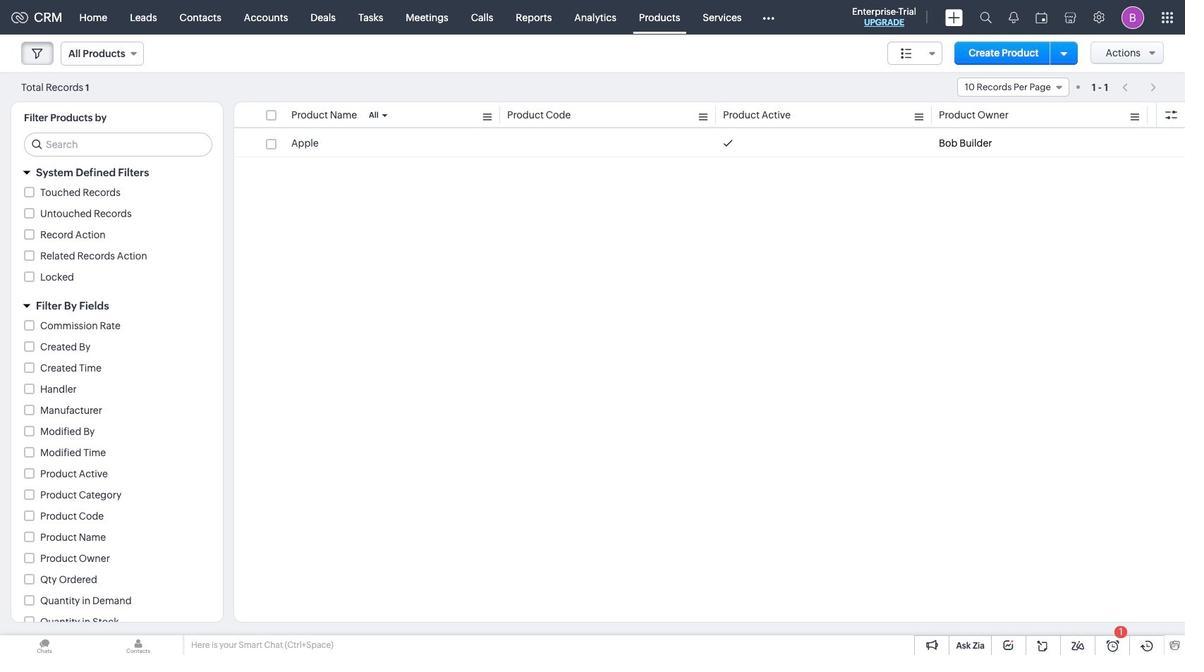 Task type: vqa. For each thing, say whether or not it's contained in the screenshot.
Search Image
yes



Task type: describe. For each thing, give the bounding box(es) containing it.
search element
[[971, 0, 1000, 35]]

Other Modules field
[[753, 6, 783, 29]]

search image
[[980, 11, 992, 23]]

chats image
[[0, 636, 89, 655]]

create menu image
[[945, 9, 963, 26]]

create menu element
[[937, 0, 971, 34]]

signals element
[[1000, 0, 1027, 35]]

logo image
[[11, 12, 28, 23]]



Task type: locate. For each thing, give the bounding box(es) containing it.
size image
[[900, 47, 912, 60]]

profile element
[[1113, 0, 1153, 34]]

signals image
[[1009, 11, 1019, 23]]

navigation
[[1115, 77, 1164, 97]]

profile image
[[1122, 6, 1144, 29]]

Search text field
[[25, 133, 212, 156]]

none field 'size'
[[887, 42, 942, 65]]

None field
[[61, 42, 144, 66], [887, 42, 942, 65], [957, 78, 1069, 97], [61, 42, 144, 66], [957, 78, 1069, 97]]

contacts image
[[94, 636, 183, 655]]

calendar image
[[1036, 12, 1048, 23]]



